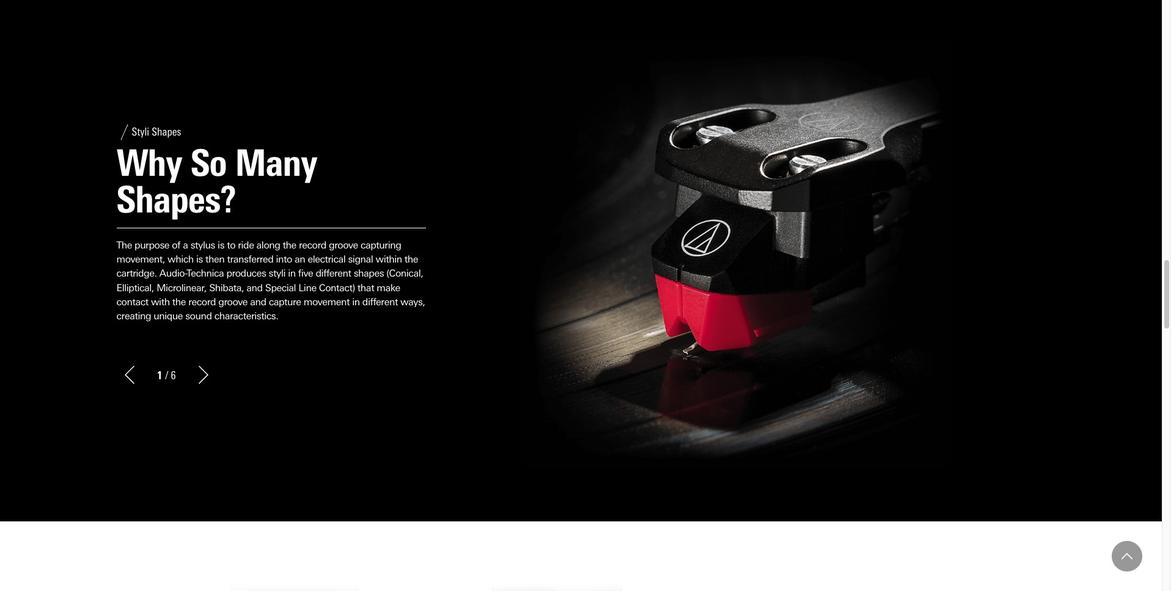 Task type: describe. For each thing, give the bounding box(es) containing it.
along
[[257, 239, 280, 251]]

transferred
[[227, 254, 274, 265]]

signal
[[348, 254, 373, 265]]

1 vertical spatial and
[[250, 297, 266, 308]]

technica
[[187, 268, 224, 280]]

cartridge.
[[116, 268, 157, 280]]

1 vertical spatial is
[[196, 254, 203, 265]]

1 / 6
[[157, 369, 176, 383]]

0 horizontal spatial groove
[[218, 297, 248, 308]]

0 vertical spatial different
[[316, 268, 351, 280]]

contact)
[[319, 282, 355, 294]]

0 vertical spatial in
[[288, 268, 296, 280]]

stylus
[[191, 239, 215, 251]]

the
[[116, 239, 132, 251]]

(conical,
[[387, 268, 423, 280]]

1 vertical spatial record
[[188, 297, 216, 308]]

to
[[227, 239, 235, 251]]

1 horizontal spatial different
[[362, 297, 398, 308]]

contact
[[116, 297, 148, 308]]

1 horizontal spatial the
[[283, 239, 296, 251]]

styli shapes
[[132, 125, 181, 139]]

1
[[157, 369, 162, 383]]

shibata,
[[209, 282, 244, 294]]

why
[[116, 141, 182, 185]]

ride
[[238, 239, 254, 251]]

/
[[165, 369, 168, 383]]

movement,
[[116, 254, 165, 265]]

which
[[168, 254, 194, 265]]

line
[[299, 282, 317, 294]]

0 vertical spatial is
[[218, 239, 224, 251]]

special
[[265, 282, 296, 294]]

previous slide image
[[120, 366, 138, 384]]

unique
[[154, 311, 183, 322]]

2 vertical spatial the
[[172, 297, 186, 308]]

with
[[151, 297, 170, 308]]



Task type: vqa. For each thing, say whether or not it's contained in the screenshot.
out
no



Task type: locate. For each thing, give the bounding box(es) containing it.
0 horizontal spatial record
[[188, 297, 216, 308]]

characteristics.
[[214, 311, 278, 322]]

then
[[205, 254, 225, 265]]

0 horizontal spatial is
[[196, 254, 203, 265]]

creating
[[116, 311, 151, 322]]

0 horizontal spatial the
[[172, 297, 186, 308]]

microlinear,
[[157, 282, 207, 294]]

0 vertical spatial the
[[283, 239, 296, 251]]

next slide image
[[194, 366, 213, 384]]

and down "produces"
[[247, 282, 263, 294]]

a
[[183, 239, 188, 251]]

record
[[299, 239, 326, 251], [188, 297, 216, 308]]

0 horizontal spatial in
[[288, 268, 296, 280]]

so
[[191, 141, 227, 185]]

purpose
[[135, 239, 169, 251]]

arrow up image
[[1122, 552, 1133, 563]]

0 vertical spatial record
[[299, 239, 326, 251]]

shapes?
[[116, 178, 236, 222]]

an
[[295, 254, 305, 265]]

styli
[[132, 125, 149, 139]]

movement
[[304, 297, 350, 308]]

1 horizontal spatial in
[[352, 297, 360, 308]]

0 vertical spatial groove
[[329, 239, 358, 251]]

the purpose of a stylus is to ride along the record groove capturing movement, which is then transferred into an electrical signal within the cartridge. audio-technica produces styli in five different shapes (conical, elliptical, microlinear, shibata, and special line contact) that make contact with the record groove and capture movement in different ways, creating unique sound characteristics.
[[116, 239, 425, 322]]

styli
[[269, 268, 286, 280]]

electrical
[[308, 254, 346, 265]]

is down the stylus
[[196, 254, 203, 265]]

2 horizontal spatial the
[[405, 254, 418, 265]]

in
[[288, 268, 296, 280], [352, 297, 360, 308]]

elliptical,
[[116, 282, 154, 294]]

1 vertical spatial groove
[[218, 297, 248, 308]]

different down make
[[362, 297, 398, 308]]

many
[[235, 141, 317, 185]]

of
[[172, 239, 180, 251]]

0 horizontal spatial different
[[316, 268, 351, 280]]

different
[[316, 268, 351, 280], [362, 297, 398, 308]]

is
[[218, 239, 224, 251], [196, 254, 203, 265]]

make
[[377, 282, 400, 294]]

record up sound
[[188, 297, 216, 308]]

in left 'five'
[[288, 268, 296, 280]]

record up an
[[299, 239, 326, 251]]

shapes
[[152, 125, 181, 139]]

capturing
[[361, 239, 401, 251]]

different up contact)
[[316, 268, 351, 280]]

1 horizontal spatial groove
[[329, 239, 358, 251]]

0 vertical spatial and
[[247, 282, 263, 294]]

in down that
[[352, 297, 360, 308]]

1 vertical spatial the
[[405, 254, 418, 265]]

into
[[276, 254, 292, 265]]

1 vertical spatial in
[[352, 297, 360, 308]]

groove down shibata,
[[218, 297, 248, 308]]

and up the 'characteristics.'
[[250, 297, 266, 308]]

1 vertical spatial different
[[362, 297, 398, 308]]

groove up electrical
[[329, 239, 358, 251]]

groove
[[329, 239, 358, 251], [218, 297, 248, 308]]

the up (conical,
[[405, 254, 418, 265]]

the up the into
[[283, 239, 296, 251]]

that
[[358, 282, 374, 294]]

1 horizontal spatial record
[[299, 239, 326, 251]]

the down microlinear,
[[172, 297, 186, 308]]

within
[[376, 254, 402, 265]]

five
[[298, 268, 313, 280]]

6
[[171, 369, 176, 383]]

sound
[[185, 311, 212, 322]]

capture
[[269, 297, 301, 308]]

and
[[247, 282, 263, 294], [250, 297, 266, 308]]

audio-
[[159, 268, 187, 280]]

why so many shapes?
[[116, 141, 317, 222]]

ways,
[[401, 297, 425, 308]]

produces
[[227, 268, 266, 280]]

is left to
[[218, 239, 224, 251]]

1 horizontal spatial is
[[218, 239, 224, 251]]

the
[[283, 239, 296, 251], [405, 254, 418, 265], [172, 297, 186, 308]]

shapes
[[354, 268, 384, 280]]



